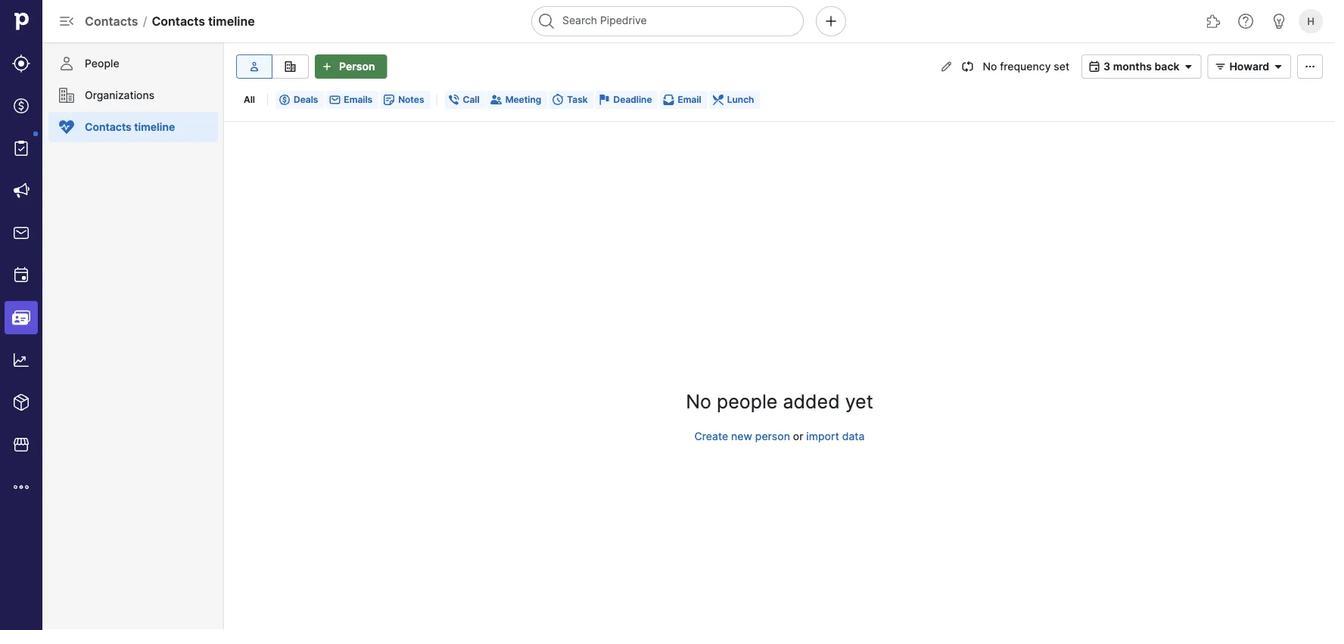 Task type: vqa. For each thing, say whether or not it's contained in the screenshot.
color primary icon inside the Emails button
yes



Task type: locate. For each thing, give the bounding box(es) containing it.
1 horizontal spatial timeline
[[208, 14, 255, 28]]

1 color undefined image from the top
[[58, 55, 76, 73]]

0 horizontal spatial timeline
[[134, 121, 175, 134]]

contacts timeline menu item
[[42, 112, 224, 148]]

color primary image left notes
[[383, 94, 395, 106]]

all button
[[238, 91, 261, 109]]

color primary image for deals
[[279, 94, 291, 106]]

1 vertical spatial no
[[686, 391, 712, 413]]

color primary image left email on the top right
[[663, 94, 675, 106]]

emails
[[344, 94, 373, 105]]

contacts down organizations
[[85, 121, 132, 134]]

color primary image inside deadline button
[[599, 94, 611, 106]]

color primary inverted image
[[318, 61, 336, 73]]

color primary image inside call button
[[448, 94, 460, 106]]

task button
[[549, 91, 594, 109]]

organizations link
[[48, 80, 218, 111]]

no people added yet
[[686, 391, 874, 413]]

yet
[[846, 391, 874, 413]]

color primary image inside task button
[[552, 94, 564, 106]]

color undefined image right deals image
[[58, 86, 76, 104]]

color primary image left deals
[[279, 94, 291, 106]]

create
[[695, 430, 729, 443]]

3 months back
[[1104, 60, 1180, 73]]

sales assistant image
[[1271, 12, 1289, 30]]

1 vertical spatial color undefined image
[[58, 86, 76, 104]]

color primary image right set
[[1086, 61, 1104, 73]]

color undefined image for organizations
[[58, 86, 76, 104]]

color undefined image inside people link
[[58, 55, 76, 73]]

contacts right /
[[152, 14, 205, 28]]

notes button
[[380, 91, 431, 109]]

0 vertical spatial no
[[983, 60, 997, 73]]

meeting
[[506, 94, 542, 105]]

data
[[843, 430, 865, 443]]

1 vertical spatial color undefined image
[[12, 139, 30, 158]]

import data link
[[807, 430, 865, 443]]

0 horizontal spatial no
[[686, 391, 712, 413]]

no
[[983, 60, 997, 73], [686, 391, 712, 413]]

color primary image inside email button
[[663, 94, 675, 106]]

color primary image inside "3 months back" button
[[1086, 61, 1104, 73]]

color primary image inside the deals button
[[279, 94, 291, 106]]

1 vertical spatial timeline
[[134, 121, 175, 134]]

timeline
[[208, 14, 255, 28], [134, 121, 175, 134]]

color primary image inside "3 months back" button
[[1180, 61, 1198, 73]]

person button
[[315, 55, 387, 79]]

0 vertical spatial color undefined image
[[58, 55, 76, 73]]

menu
[[0, 0, 42, 631], [42, 42, 224, 631]]

timeline up the persons image
[[208, 14, 255, 28]]

color undefined image
[[58, 118, 76, 136], [12, 139, 30, 158]]

create new person or import data
[[695, 430, 865, 443]]

no up 'create'
[[686, 391, 712, 413]]

color primary image left emails on the top of page
[[329, 94, 341, 106]]

deals button
[[276, 91, 324, 109]]

color primary image inside 'lunch' button
[[712, 94, 724, 106]]

color undefined image left people
[[58, 55, 76, 73]]

leads image
[[12, 55, 30, 73]]

timeline down the organizations link
[[134, 121, 175, 134]]

call button
[[445, 91, 486, 109]]

color undefined image inside the organizations link
[[58, 86, 76, 104]]

color primary image for email
[[663, 94, 675, 106]]

activities image
[[12, 267, 30, 285]]

1 horizontal spatial color undefined image
[[58, 118, 76, 136]]

sales inbox image
[[12, 224, 30, 242]]

howard button
[[1208, 55, 1292, 79]]

color undefined image
[[58, 55, 76, 73], [58, 86, 76, 104]]

contacts inside contacts timeline link
[[85, 121, 132, 134]]

contacts left /
[[85, 14, 138, 28]]

menu item
[[0, 297, 42, 339]]

lunch button
[[709, 91, 761, 109]]

color primary image
[[1086, 61, 1104, 73], [1302, 61, 1320, 73], [279, 94, 291, 106], [329, 94, 341, 106], [383, 94, 395, 106], [663, 94, 675, 106]]

color undefined image left contacts timeline
[[58, 118, 76, 136]]

/
[[143, 14, 147, 28]]

0 horizontal spatial color undefined image
[[12, 139, 30, 158]]

home image
[[10, 10, 33, 33]]

no frequency set
[[983, 60, 1070, 73]]

deals image
[[12, 97, 30, 115]]

color primary image down "h" button
[[1302, 61, 1320, 73]]

color undefined image down deals image
[[12, 139, 30, 158]]

color primary image inside meeting button
[[490, 94, 503, 106]]

people
[[85, 57, 119, 70]]

color primary image inside emails button
[[329, 94, 341, 106]]

menu toggle image
[[58, 12, 76, 30]]

2 color undefined image from the top
[[58, 86, 76, 104]]

marketplace image
[[12, 436, 30, 454]]

menu containing people
[[42, 42, 224, 631]]

no left frequency
[[983, 60, 997, 73]]

Search Pipedrive field
[[532, 6, 804, 36]]

h
[[1308, 15, 1315, 27]]

added
[[783, 391, 840, 413]]

lunch
[[727, 94, 755, 105]]

campaigns image
[[12, 182, 30, 200]]

1 horizontal spatial no
[[983, 60, 997, 73]]

contacts
[[85, 14, 138, 28], [152, 14, 205, 28], [85, 121, 132, 134]]

howard
[[1230, 60, 1270, 73]]

color primary image inside 'notes' button
[[383, 94, 395, 106]]

0 vertical spatial color undefined image
[[58, 118, 76, 136]]

new
[[732, 430, 753, 443]]

color undefined image for people
[[58, 55, 76, 73]]

persons image
[[245, 61, 264, 73]]

person
[[339, 60, 375, 73]]

timeline inside menu item
[[134, 121, 175, 134]]

color primary image
[[941, 61, 953, 73], [962, 61, 974, 73], [1180, 61, 1198, 73], [1212, 61, 1230, 73], [1270, 61, 1288, 73], [448, 94, 460, 106], [490, 94, 503, 106], [552, 94, 564, 106], [599, 94, 611, 106], [712, 94, 724, 106]]



Task type: describe. For each thing, give the bounding box(es) containing it.
frequency
[[1000, 60, 1051, 73]]

task
[[567, 94, 588, 105]]

products image
[[12, 394, 30, 412]]

email
[[678, 94, 702, 105]]

0 vertical spatial timeline
[[208, 14, 255, 28]]

quick help image
[[1237, 12, 1255, 30]]

organizations image
[[281, 61, 299, 73]]

notes
[[398, 94, 424, 105]]

people
[[717, 391, 778, 413]]

back
[[1155, 60, 1180, 73]]

meeting button
[[487, 91, 548, 109]]

color primary image for 3 months back
[[1086, 61, 1104, 73]]

color undefined image inside contacts timeline link
[[58, 118, 76, 136]]

person
[[756, 430, 790, 443]]

or
[[793, 430, 804, 443]]

contacts timeline link
[[48, 112, 218, 142]]

emails button
[[326, 91, 379, 109]]

deadline button
[[596, 91, 658, 109]]

all
[[244, 94, 255, 105]]

contacts for contacts / contacts timeline
[[85, 14, 138, 28]]

deadline
[[614, 94, 652, 105]]

people link
[[48, 48, 218, 79]]

email button
[[660, 91, 708, 109]]

quick add image
[[822, 12, 841, 30]]

import
[[807, 430, 840, 443]]

call
[[463, 94, 480, 105]]

3
[[1104, 60, 1111, 73]]

no for no people added yet
[[686, 391, 712, 413]]

insights image
[[12, 351, 30, 370]]

color primary image for notes
[[383, 94, 395, 106]]

h button
[[1296, 6, 1327, 36]]

contacts image
[[12, 309, 30, 327]]

more image
[[12, 479, 30, 497]]

months
[[1114, 60, 1153, 73]]

color primary image for emails
[[329, 94, 341, 106]]

deals
[[294, 94, 318, 105]]

contacts / contacts timeline
[[85, 14, 255, 28]]

3 months back button
[[1082, 55, 1202, 79]]

no for no frequency set
[[983, 60, 997, 73]]

contacts for contacts timeline
[[85, 121, 132, 134]]

set
[[1054, 60, 1070, 73]]

organizations
[[85, 89, 155, 102]]

contacts timeline
[[85, 121, 175, 134]]



